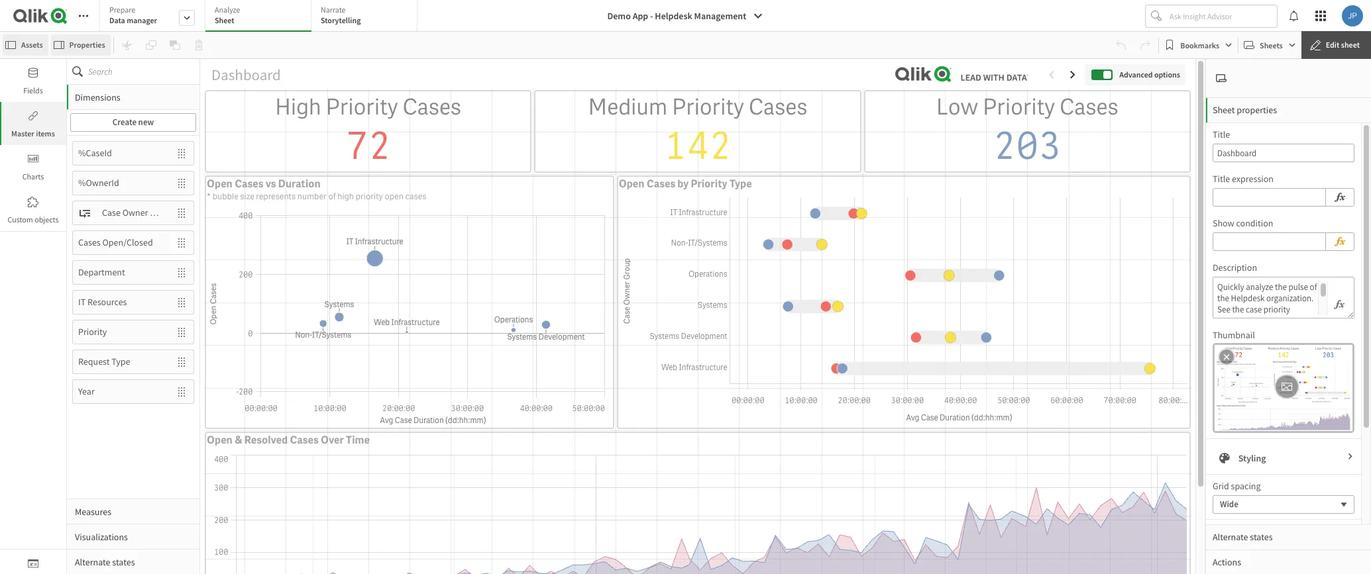Task type: vqa. For each thing, say whether or not it's contained in the screenshot.


Task type: describe. For each thing, give the bounding box(es) containing it.
next image
[[1347, 453, 1355, 465]]

cases
[[405, 191, 427, 202]]

vs
[[266, 177, 276, 191]]

request
[[78, 356, 110, 368]]

open cases by priority type
[[619, 177, 752, 191]]

charts
[[22, 172, 44, 182]]

it resources
[[78, 296, 127, 308]]

duration
[[278, 177, 321, 191]]

cases inside high priority cases 72
[[403, 92, 462, 121]]

james peterson image
[[1343, 5, 1364, 27]]

analyze
[[215, 5, 240, 15]]

cases inside open cases vs duration * bubble size represents number of high priority open cases
[[235, 177, 264, 191]]

sheet
[[1342, 40, 1360, 50]]

sheets
[[1260, 40, 1283, 50]]

puzzle image
[[28, 197, 38, 208]]

sheet inside tab
[[1213, 104, 1236, 116]]

edit sheet
[[1326, 40, 1360, 50]]

demo app - helpdesk management button
[[600, 5, 772, 27]]

reset thumbnail image
[[1221, 351, 1233, 364]]

sheet properties tab
[[1207, 97, 1372, 123]]

alternate inside alternate states tab
[[1213, 532, 1249, 544]]

helpdesk
[[655, 10, 693, 22]]

move image for %ownerid
[[170, 172, 194, 195]]

72
[[346, 121, 391, 171]]

custom objects
[[8, 215, 59, 225]]

&
[[235, 434, 242, 448]]

cases inside medium priority cases 142
[[749, 92, 808, 121]]

open
[[385, 191, 404, 202]]

charts button
[[0, 145, 66, 188]]

medium
[[588, 92, 668, 121]]

narrate
[[321, 5, 346, 15]]

cases inside low priority cases 203
[[1060, 92, 1119, 121]]

open cases vs duration * bubble size represents number of high priority open cases
[[207, 177, 427, 202]]

show condition
[[1213, 217, 1274, 229]]

master items button
[[0, 102, 66, 145]]

fields button
[[0, 59, 66, 102]]

high
[[338, 191, 354, 202]]

prepare
[[109, 5, 135, 15]]

thumbnail
[[1213, 330, 1256, 341]]

Ask Insight Advisor text field
[[1168, 5, 1278, 27]]

properties
[[1237, 104, 1278, 116]]

move image for priority
[[170, 321, 194, 344]]

move image for it resources
[[170, 291, 194, 314]]

203
[[994, 121, 1062, 171]]

sheet properties
[[1213, 104, 1278, 116]]

open expression editor image
[[1335, 234, 1347, 250]]

bookmarks
[[1181, 40, 1220, 50]]

resources
[[88, 296, 127, 308]]

priority for 142
[[672, 92, 745, 121]]

high
[[275, 92, 321, 121]]

visualizations
[[75, 531, 128, 543]]

sheet inside analyze sheet
[[215, 15, 234, 25]]

spacing
[[1231, 481, 1261, 493]]

grid
[[1213, 481, 1230, 493]]

open expression editor image for title expression
[[1335, 190, 1347, 206]]

priority for 203
[[983, 92, 1056, 121]]

bookmarks button
[[1162, 34, 1236, 56]]

alternate states inside alternate states tab
[[1213, 532, 1273, 544]]

advanced options
[[1120, 69, 1181, 79]]

open for open cases vs duration * bubble size represents number of high priority open cases
[[207, 177, 233, 191]]

palette image
[[1220, 453, 1230, 464]]

dimensions tab
[[67, 84, 200, 110]]

cases open/closed
[[78, 237, 153, 249]]

management
[[695, 10, 747, 22]]

0 horizontal spatial states
[[112, 557, 135, 569]]

create
[[113, 117, 137, 128]]

measures
[[75, 506, 111, 518]]

dimensions
[[75, 91, 120, 103]]

*
[[207, 191, 211, 202]]

of
[[328, 191, 336, 202]]

variables image
[[28, 559, 38, 569]]

change thumbnail image
[[1282, 379, 1293, 395]]

objects
[[35, 215, 59, 225]]

properties
[[69, 40, 105, 50]]

sheets button
[[1242, 34, 1299, 56]]

narrate storytelling
[[321, 5, 361, 25]]

alternate states inside tab list
[[75, 557, 135, 569]]

states inside tab
[[1251, 532, 1273, 544]]

application containing 72
[[0, 0, 1372, 575]]

custom objects button
[[0, 188, 66, 231]]

time
[[346, 434, 370, 448]]



Task type: locate. For each thing, give the bounding box(es) containing it.
1 vertical spatial alternate states
[[75, 557, 135, 569]]

1 vertical spatial states
[[112, 557, 135, 569]]

drill
[[176, 207, 192, 219]]

1 title from the top
[[1213, 129, 1231, 141]]

sheet image
[[1217, 73, 1227, 84]]

None text field
[[1213, 188, 1327, 207], [1213, 233, 1327, 251], [1213, 188, 1327, 207], [1213, 233, 1327, 251]]

1 horizontal spatial alternate states
[[1213, 532, 1273, 544]]

app
[[633, 10, 649, 22]]

title left the expression
[[1213, 173, 1231, 185]]

move image for request type
[[170, 351, 194, 374]]

sheet down analyze
[[215, 15, 234, 25]]

open for open & resolved cases over time
[[207, 434, 233, 448]]

priority for 72
[[326, 92, 398, 121]]

alternate down visualizations
[[75, 557, 110, 569]]

5 move image from the top
[[170, 321, 194, 344]]

edit
[[1326, 40, 1340, 50]]

1 horizontal spatial alternate
[[1213, 532, 1249, 544]]

move image
[[170, 142, 194, 165], [170, 202, 194, 224], [170, 232, 194, 254], [170, 262, 194, 284], [170, 321, 194, 344]]

title for title expression
[[1213, 173, 1231, 185]]

3 move image from the top
[[170, 351, 194, 374]]

open expression editor image
[[1335, 190, 1347, 206], [1335, 297, 1345, 313]]

open left by
[[619, 177, 645, 191]]

over
[[321, 434, 344, 448]]

1 horizontal spatial states
[[1251, 532, 1273, 544]]

edit sheet button
[[1302, 31, 1372, 59]]

open inside open cases vs duration * bubble size represents number of high priority open cases
[[207, 177, 233, 191]]

4 move image from the top
[[170, 381, 194, 403]]

4 move image from the top
[[170, 262, 194, 284]]

0 vertical spatial type
[[730, 177, 752, 191]]

move image for year
[[170, 381, 194, 403]]

cases
[[403, 92, 462, 121], [749, 92, 808, 121], [1060, 92, 1119, 121], [235, 177, 264, 191], [647, 177, 676, 191], [78, 237, 101, 249], [290, 434, 319, 448]]

0 vertical spatial states
[[1251, 532, 1273, 544]]

number
[[298, 191, 327, 202]]

alternate states up actions
[[1213, 532, 1273, 544]]

new
[[138, 117, 154, 128]]

2 move image from the top
[[170, 291, 194, 314]]

analyze sheet
[[215, 5, 240, 25]]

master items
[[11, 129, 55, 139]]

description
[[1213, 262, 1258, 274]]

advanced
[[1120, 69, 1153, 79]]

move image for cases open/closed
[[170, 232, 194, 254]]

properties button
[[51, 34, 110, 56]]

group
[[150, 207, 174, 219]]

type inside tab list
[[112, 356, 130, 368]]

2 move image from the top
[[170, 202, 194, 224]]

show
[[1213, 217, 1235, 229]]

application
[[0, 0, 1372, 575]]

demo app - helpdesk management
[[608, 10, 747, 22]]

-
[[650, 10, 653, 22]]

move image
[[170, 172, 194, 195], [170, 291, 194, 314], [170, 351, 194, 374], [170, 381, 194, 403]]

represents
[[256, 191, 296, 202]]

1 vertical spatial sheet
[[1213, 104, 1236, 116]]

type down 142
[[730, 177, 752, 191]]

0 horizontal spatial sheet
[[215, 15, 234, 25]]

year
[[78, 386, 95, 398]]

open for open cases by priority type
[[619, 177, 645, 191]]

high priority cases 72
[[275, 92, 462, 171]]

open left size
[[207, 177, 233, 191]]

0 horizontal spatial alternate states
[[75, 557, 135, 569]]

0 vertical spatial tab list
[[99, 0, 422, 33]]

expression
[[1232, 173, 1274, 185]]

open/closed
[[102, 237, 153, 249]]

request type
[[78, 356, 130, 368]]

2 title from the top
[[1213, 173, 1231, 185]]

case owner group drill
[[102, 207, 192, 219]]

states up actions tab
[[1251, 532, 1273, 544]]

priority
[[326, 92, 398, 121], [672, 92, 745, 121], [983, 92, 1056, 121], [691, 177, 728, 191], [78, 326, 107, 338]]

Search text field
[[88, 59, 200, 84]]

master
[[11, 129, 34, 139]]

cases inside tab list
[[78, 237, 101, 249]]

1 move image from the top
[[170, 172, 194, 195]]

1 vertical spatial alternate
[[75, 557, 110, 569]]

custom
[[8, 215, 33, 225]]

tab list containing prepare
[[99, 0, 422, 33]]

3 move image from the top
[[170, 232, 194, 254]]

2 open expression editor image from the top
[[1335, 297, 1345, 313]]

low priority cases 203
[[937, 92, 1119, 171]]

assets button
[[3, 34, 48, 56]]

department
[[78, 267, 125, 279]]

sheet down sheet icon
[[1213, 104, 1236, 116]]

link image
[[28, 111, 38, 121]]

tab list containing dimensions
[[67, 84, 200, 575]]

title down sheet properties
[[1213, 129, 1231, 141]]

0 vertical spatial alternate
[[1213, 532, 1249, 544]]

it
[[78, 296, 86, 308]]

move image for %caseid
[[170, 142, 194, 165]]

tab list
[[99, 0, 422, 33], [67, 84, 200, 575]]

create new
[[113, 117, 154, 128]]

styling
[[1239, 453, 1267, 465]]

alternate inside tab list
[[75, 557, 110, 569]]

alternate up actions
[[1213, 532, 1249, 544]]

alternate states
[[1213, 532, 1273, 544], [75, 557, 135, 569]]

actions tab
[[1207, 550, 1372, 575]]

0 horizontal spatial alternate
[[75, 557, 110, 569]]

title for title
[[1213, 129, 1231, 141]]

1 vertical spatial title
[[1213, 173, 1231, 185]]

data
[[109, 15, 125, 25]]

type right request
[[112, 356, 130, 368]]

low
[[937, 92, 979, 121]]

bubble
[[213, 191, 238, 202]]

1 horizontal spatial type
[[730, 177, 752, 191]]

1 vertical spatial type
[[112, 356, 130, 368]]

alternate states tab
[[1207, 525, 1372, 550]]

options
[[1155, 69, 1181, 79]]

grid spacing
[[1213, 481, 1261, 493]]

open & resolved cases over time
[[207, 434, 370, 448]]

condition
[[1237, 217, 1274, 229]]

resolved
[[244, 434, 288, 448]]

%caseid
[[78, 147, 112, 159]]

assets
[[21, 40, 43, 50]]

1 horizontal spatial sheet
[[1213, 104, 1236, 116]]

142
[[664, 121, 732, 171]]

create new button
[[70, 113, 196, 132]]

open expression editor image up open expression editor image
[[1335, 190, 1347, 206]]

next sheet: performance image
[[1068, 69, 1079, 80]]

open expression editor image down open expression editor image
[[1335, 297, 1345, 313]]

items
[[36, 129, 55, 139]]

manager
[[127, 15, 157, 25]]

case
[[102, 207, 121, 219]]

1 vertical spatial tab list
[[67, 84, 200, 575]]

sheet
[[215, 15, 234, 25], [1213, 104, 1236, 116]]

open left &
[[207, 434, 233, 448]]

move image for department
[[170, 262, 194, 284]]

0 horizontal spatial type
[[112, 356, 130, 368]]

%ownerid
[[78, 177, 119, 189]]

0 vertical spatial open expression editor image
[[1335, 190, 1347, 206]]

database image
[[28, 68, 38, 78]]

states
[[1251, 532, 1273, 544], [112, 557, 135, 569]]

1 vertical spatial open expression editor image
[[1335, 297, 1345, 313]]

owner
[[122, 207, 148, 219]]

None text field
[[1213, 144, 1355, 162], [1218, 282, 1329, 316], [1213, 144, 1355, 162], [1218, 282, 1329, 316]]

0 vertical spatial sheet
[[215, 15, 234, 25]]

alternate states down visualizations
[[75, 557, 135, 569]]

priority inside low priority cases 203
[[983, 92, 1056, 121]]

size
[[240, 191, 254, 202]]

title expression
[[1213, 173, 1274, 185]]

1 open expression editor image from the top
[[1335, 190, 1347, 206]]

fields
[[23, 86, 43, 95]]

priority inside high priority cases 72
[[326, 92, 398, 121]]

priority
[[356, 191, 383, 202]]

object image
[[28, 154, 38, 164]]

prepare data manager
[[109, 5, 157, 25]]

0 vertical spatial alternate states
[[1213, 532, 1273, 544]]

open expression editor image for description
[[1335, 297, 1345, 313]]

medium priority cases 142
[[588, 92, 808, 171]]

storytelling
[[321, 15, 361, 25]]

actions
[[1213, 557, 1242, 569]]

by
[[678, 177, 689, 191]]

states down visualizations
[[112, 557, 135, 569]]

demo
[[608, 10, 631, 22]]

alternate
[[1213, 532, 1249, 544], [75, 557, 110, 569]]

1 move image from the top
[[170, 142, 194, 165]]

priority inside medium priority cases 142
[[672, 92, 745, 121]]

0 vertical spatial title
[[1213, 129, 1231, 141]]



